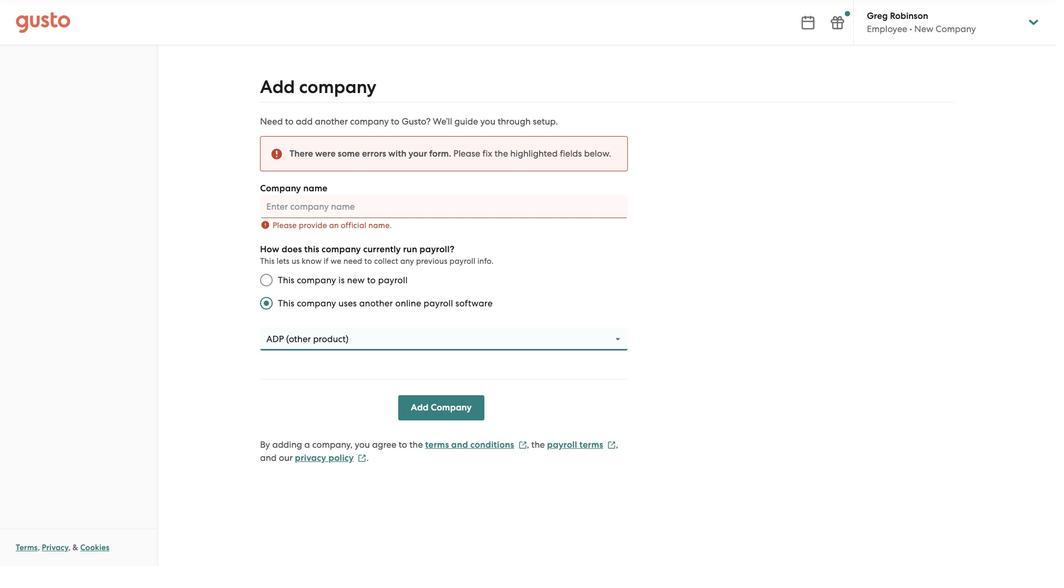 Task type: vqa. For each thing, say whether or not it's contained in the screenshot.
another to the top
yes



Task type: describe. For each thing, give the bounding box(es) containing it.
run
[[403, 244, 418, 255]]

company for this company uses another online payroll software
[[297, 298, 336, 309]]

to right agree
[[399, 439, 407, 450]]

home image
[[16, 12, 70, 33]]

0 vertical spatial you
[[481, 116, 496, 127]]

2 horizontal spatial the
[[532, 439, 545, 450]]

this company uses another online payroll software
[[278, 298, 493, 309]]

payroll right , the
[[547, 439, 577, 450]]

there were some errors with your form. please fix the highlighted fields below.
[[290, 148, 612, 159]]

to inside how does this company currently run payroll? this lets us know if we need to collect any previous payroll info.
[[365, 257, 372, 266]]

greg robinson employee • new company
[[867, 11, 976, 34]]

name
[[303, 183, 328, 194]]

through
[[498, 116, 531, 127]]

need
[[344, 257, 363, 266]]

your
[[409, 148, 427, 159]]

opens in a new tab image for payroll terms
[[608, 441, 616, 449]]

terms link
[[16, 543, 38, 552]]

guide
[[455, 116, 478, 127]]

our
[[279, 453, 293, 463]]

an
[[329, 221, 339, 230]]

us
[[292, 257, 300, 266]]

a
[[305, 439, 310, 450]]

terms and conditions
[[425, 439, 515, 450]]

greg
[[867, 11, 888, 22]]

, inside , and our
[[616, 439, 618, 450]]

company,
[[312, 439, 353, 450]]

errors
[[362, 148, 386, 159]]

by
[[260, 439, 270, 450]]

online
[[395, 298, 422, 309]]

.
[[367, 453, 369, 463]]

previous
[[416, 257, 448, 266]]

need to add another company to gusto? we'll guide you through setup.
[[260, 116, 558, 127]]

new
[[915, 24, 934, 34]]

privacy
[[295, 453, 326, 464]]

to right new at the left of the page
[[367, 275, 376, 285]]

with
[[388, 148, 407, 159]]

payroll right the "online"
[[424, 298, 453, 309]]

another for company
[[315, 116, 348, 127]]

payroll terms link
[[547, 439, 616, 450]]

company inside greg robinson employee • new company
[[936, 24, 976, 34]]

below.
[[584, 148, 612, 159]]

is
[[339, 275, 345, 285]]

add
[[296, 116, 313, 127]]

add company
[[260, 76, 377, 98]]

terms , privacy , & cookies
[[16, 543, 109, 552]]

employee
[[867, 24, 908, 34]]

0 horizontal spatial the
[[410, 439, 423, 450]]

terms and conditions link
[[425, 439, 527, 450]]

company up the errors
[[350, 116, 389, 127]]

privacy link
[[42, 543, 68, 552]]

software
[[456, 298, 493, 309]]

, and our
[[260, 439, 618, 463]]

This company uses another online payroll software radio
[[255, 292, 278, 315]]

provide
[[299, 221, 327, 230]]

cookies
[[80, 543, 109, 552]]

this
[[304, 244, 319, 255]]

cookies button
[[80, 541, 109, 554]]

1 vertical spatial company
[[260, 183, 301, 194]]

this company is new to payroll
[[278, 275, 408, 285]]

info.
[[478, 257, 494, 266]]

please provide an official name.
[[273, 221, 392, 230]]

fields
[[560, 148, 582, 159]]

lets
[[277, 257, 290, 266]]

please inside there were some errors with your form. please fix the highlighted fields below.
[[454, 148, 481, 159]]

company inside how does this company currently run payroll? this lets us know if we need to collect any previous payroll info.
[[322, 244, 361, 255]]

to left add
[[285, 116, 294, 127]]

company inside button
[[431, 402, 472, 413]]

gusto navigation element
[[0, 45, 157, 87]]

agree
[[372, 439, 397, 450]]

add company button
[[398, 395, 485, 421]]

1 vertical spatial you
[[355, 439, 370, 450]]

robinson
[[890, 11, 929, 22]]

privacy
[[42, 543, 68, 552]]



Task type: locate. For each thing, give the bounding box(es) containing it.
0 horizontal spatial and
[[260, 453, 277, 463]]

company
[[936, 24, 976, 34], [260, 183, 301, 194], [431, 402, 472, 413]]

payroll?
[[420, 244, 455, 255]]

payroll left info. at the top left
[[450, 257, 476, 266]]

0 vertical spatial please
[[454, 148, 481, 159]]

company
[[299, 76, 377, 98], [350, 116, 389, 127], [322, 244, 361, 255], [297, 275, 336, 285], [297, 298, 336, 309]]

1 opens in a new tab image from the left
[[519, 441, 527, 449]]

0 vertical spatial company
[[936, 24, 976, 34]]

1 horizontal spatial the
[[495, 148, 508, 159]]

the right agree
[[410, 439, 423, 450]]

0 horizontal spatial opens in a new tab image
[[519, 441, 527, 449]]

policy
[[329, 453, 354, 464]]

Company name field
[[260, 195, 628, 218]]

we'll
[[433, 116, 452, 127]]

this for this company is new to payroll
[[278, 275, 295, 285]]

gusto?
[[402, 116, 431, 127]]

conditions
[[471, 439, 515, 450]]

terms
[[16, 543, 38, 552]]

privacy policy
[[295, 453, 354, 464]]

1 horizontal spatial another
[[359, 298, 393, 309]]

how does this company currently run payroll? this lets us know if we need to collect any previous payroll info.
[[260, 244, 494, 266]]

if
[[324, 257, 329, 266]]

1 horizontal spatial add
[[411, 402, 429, 413]]

1 horizontal spatial company
[[431, 402, 472, 413]]

and inside , and our
[[260, 453, 277, 463]]

, left privacy
[[38, 543, 40, 552]]

1 horizontal spatial and
[[451, 439, 468, 450]]

company up the we
[[322, 244, 361, 255]]

this down how
[[260, 257, 275, 266]]

0 vertical spatial add
[[260, 76, 295, 98]]

were
[[315, 148, 336, 159]]

and
[[451, 439, 468, 450], [260, 453, 277, 463]]

opens in a new tab image inside payroll terms link
[[608, 441, 616, 449]]

add inside button
[[411, 402, 429, 413]]

to right need
[[365, 257, 372, 266]]

1 terms from the left
[[425, 439, 449, 450]]

another for online
[[359, 298, 393, 309]]

1 horizontal spatial please
[[454, 148, 481, 159]]

2 horizontal spatial company
[[936, 24, 976, 34]]

you up opens in a new tab icon
[[355, 439, 370, 450]]

company name
[[260, 183, 328, 194]]

uses
[[339, 298, 357, 309]]

and down by
[[260, 453, 277, 463]]

1 horizontal spatial you
[[481, 116, 496, 127]]

payroll down collect
[[378, 275, 408, 285]]

you
[[481, 116, 496, 127], [355, 439, 370, 450]]

this
[[260, 257, 275, 266], [278, 275, 295, 285], [278, 298, 295, 309]]

company left uses
[[297, 298, 336, 309]]

, left &
[[68, 543, 71, 552]]

the right fix
[[495, 148, 508, 159]]

0 horizontal spatial terms
[[425, 439, 449, 450]]

add
[[260, 76, 295, 98], [411, 402, 429, 413]]

opens in a new tab image for terms and conditions
[[519, 441, 527, 449]]

opens in a new tab image right conditions on the bottom left of the page
[[519, 441, 527, 449]]

1 horizontal spatial opens in a new tab image
[[608, 441, 616, 449]]

0 horizontal spatial another
[[315, 116, 348, 127]]

some
[[338, 148, 360, 159]]

there
[[290, 148, 313, 159]]

form.
[[429, 148, 451, 159]]

the left the payroll terms
[[532, 439, 545, 450]]

this inside how does this company currently run payroll? this lets us know if we need to collect any previous payroll info.
[[260, 257, 275, 266]]

and for our
[[260, 453, 277, 463]]

setup.
[[533, 116, 558, 127]]

adding
[[272, 439, 302, 450]]

new
[[347, 275, 365, 285]]

name.
[[369, 221, 392, 230]]

currently
[[363, 244, 401, 255]]

highlighted
[[511, 148, 558, 159]]

payroll terms
[[547, 439, 604, 450]]

the
[[495, 148, 508, 159], [410, 439, 423, 450], [532, 439, 545, 450]]

another right add
[[315, 116, 348, 127]]

2 vertical spatial this
[[278, 298, 295, 309]]

opens in a new tab image
[[358, 454, 367, 462]]

opens in a new tab image
[[519, 441, 527, 449], [608, 441, 616, 449]]

, the
[[527, 439, 545, 450]]

company left name
[[260, 183, 301, 194]]

know
[[302, 257, 322, 266]]

•
[[910, 24, 913, 34]]

privacy policy link
[[295, 453, 367, 464]]

company down know
[[297, 275, 336, 285]]

1 vertical spatial and
[[260, 453, 277, 463]]

0 horizontal spatial company
[[260, 183, 301, 194]]

please left fix
[[454, 148, 481, 159]]

, right conditions on the bottom left of the page
[[527, 439, 529, 450]]

0 vertical spatial and
[[451, 439, 468, 450]]

&
[[73, 543, 78, 552]]

1 vertical spatial add
[[411, 402, 429, 413]]

payroll inside how does this company currently run payroll? this lets us know if we need to collect any previous payroll info.
[[450, 257, 476, 266]]

fix
[[483, 148, 493, 159]]

1 horizontal spatial terms
[[580, 439, 604, 450]]

add up need in the top of the page
[[260, 76, 295, 98]]

does
[[282, 244, 302, 255]]

0 horizontal spatial you
[[355, 439, 370, 450]]

company right new
[[936, 24, 976, 34]]

please up does
[[273, 221, 297, 230]]

company up terms and conditions on the bottom left of page
[[431, 402, 472, 413]]

terms
[[425, 439, 449, 450], [580, 439, 604, 450]]

2 vertical spatial company
[[431, 402, 472, 413]]

need
[[260, 116, 283, 127]]

you right guide on the left top of the page
[[481, 116, 496, 127]]

, right the payroll terms
[[616, 439, 618, 450]]

0 vertical spatial this
[[260, 257, 275, 266]]

any
[[401, 257, 414, 266]]

1 vertical spatial this
[[278, 275, 295, 285]]

we
[[331, 257, 342, 266]]

2 opens in a new tab image from the left
[[608, 441, 616, 449]]

This company is new to payroll radio
[[255, 269, 278, 292]]

2 terms from the left
[[580, 439, 604, 450]]

collect
[[374, 257, 398, 266]]

opens in a new tab image right the payroll terms
[[608, 441, 616, 449]]

please
[[454, 148, 481, 159], [273, 221, 297, 230]]

to
[[285, 116, 294, 127], [391, 116, 400, 127], [365, 257, 372, 266], [367, 275, 376, 285], [399, 439, 407, 450]]

add up , and our
[[411, 402, 429, 413]]

0 horizontal spatial add
[[260, 76, 295, 98]]

payroll
[[450, 257, 476, 266], [378, 275, 408, 285], [424, 298, 453, 309], [547, 439, 577, 450]]

,
[[527, 439, 529, 450], [616, 439, 618, 450], [38, 543, 40, 552], [68, 543, 71, 552]]

company for add company
[[299, 76, 377, 98]]

this for this company uses another online payroll software
[[278, 298, 295, 309]]

1 vertical spatial another
[[359, 298, 393, 309]]

this down this company is new to payroll radio
[[278, 298, 295, 309]]

add for add company
[[411, 402, 429, 413]]

this down "lets"
[[278, 275, 295, 285]]

add company
[[411, 402, 472, 413]]

company up add
[[299, 76, 377, 98]]

opens in a new tab image inside terms and conditions link
[[519, 441, 527, 449]]

by adding a company, you agree to the
[[260, 439, 423, 450]]

company for this company is new to payroll
[[297, 275, 336, 285]]

and for conditions
[[451, 439, 468, 450]]

0 horizontal spatial please
[[273, 221, 297, 230]]

the inside there were some errors with your form. please fix the highlighted fields below.
[[495, 148, 508, 159]]

0 vertical spatial another
[[315, 116, 348, 127]]

to left 'gusto?'
[[391, 116, 400, 127]]

and left conditions on the bottom left of the page
[[451, 439, 468, 450]]

1 vertical spatial please
[[273, 221, 297, 230]]

add for add company
[[260, 76, 295, 98]]

another
[[315, 116, 348, 127], [359, 298, 393, 309]]

how
[[260, 244, 280, 255]]

official
[[341, 221, 367, 230]]

another right uses
[[359, 298, 393, 309]]



